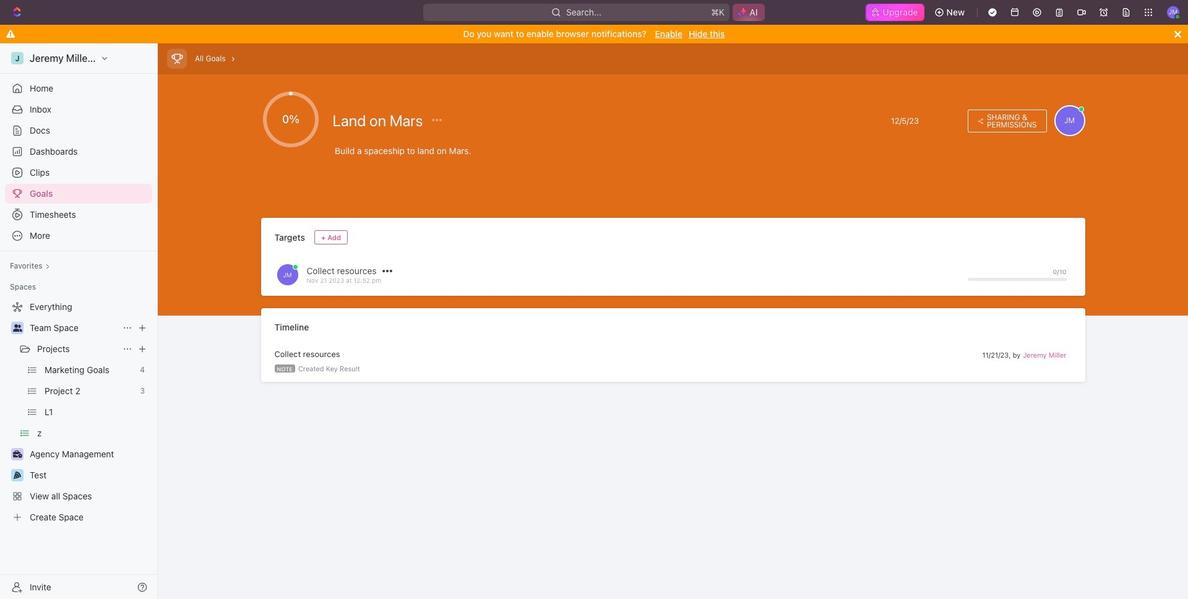 Task type: vqa. For each thing, say whether or not it's contained in the screenshot.
the recent
no



Task type: locate. For each thing, give the bounding box(es) containing it.
sidebar navigation
[[0, 43, 160, 599]]

tree
[[5, 297, 152, 527]]

pizza slice image
[[14, 472, 21, 479]]

user group image
[[13, 324, 22, 332]]



Task type: describe. For each thing, give the bounding box(es) containing it.
jeremy miller's workspace, , element
[[11, 52, 24, 64]]

tree inside sidebar navigation
[[5, 297, 152, 527]]

business time image
[[13, 451, 22, 458]]



